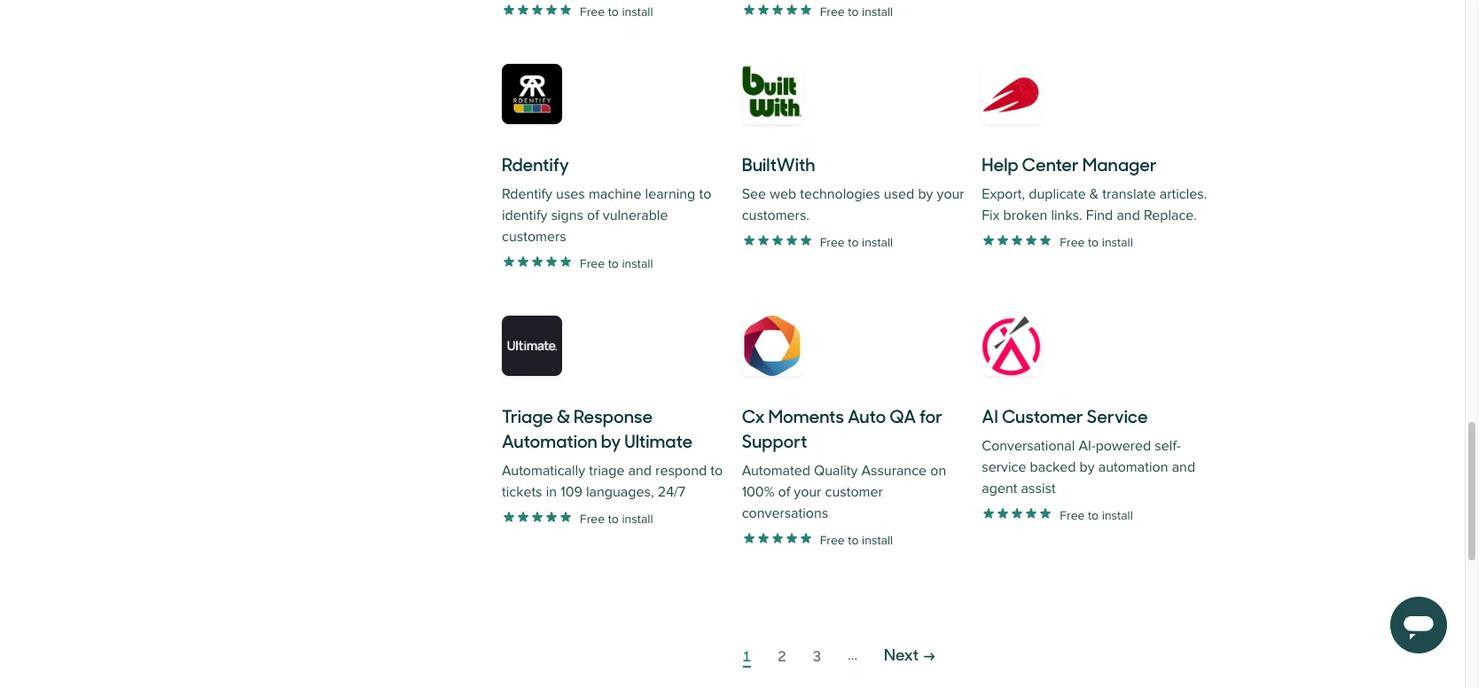 Task type: locate. For each thing, give the bounding box(es) containing it.
2 horizontal spatial and
[[1172, 459, 1196, 476]]

free for ai customer service
[[1060, 508, 1085, 523]]

2 link
[[778, 645, 786, 666]]

0 horizontal spatial of
[[587, 207, 599, 224]]

free to install
[[580, 4, 653, 19], [820, 4, 893, 19], [820, 235, 893, 250], [1060, 235, 1133, 250], [580, 256, 653, 271], [1060, 508, 1133, 523], [580, 511, 653, 526], [820, 533, 893, 548]]

install for rdentify
[[622, 256, 653, 271]]

by right used
[[918, 185, 933, 203]]

2 vertical spatial by
[[1080, 459, 1095, 476]]

1 horizontal spatial &
[[1090, 185, 1099, 203]]

by up triage
[[601, 427, 621, 453]]

1 vertical spatial of
[[778, 483, 790, 501]]

rdentify rdentify uses machine learning to identify signs of vulnerable customers
[[502, 151, 712, 246]]

free to install for help center manager
[[1060, 235, 1133, 250]]

free to install link
[[502, 0, 728, 21], [742, 0, 968, 21]]

service
[[1087, 403, 1148, 428]]

& up find
[[1090, 185, 1099, 203]]

conversations
[[742, 505, 829, 522]]

technologies
[[800, 185, 880, 203]]

by down "ai-"
[[1080, 459, 1095, 476]]

1 horizontal spatial by
[[918, 185, 933, 203]]

& inside help center manager export, duplicate & translate articles. fix broken links. find and replace.
[[1090, 185, 1099, 203]]

2
[[778, 645, 786, 665]]

and down self- in the bottom of the page
[[1172, 459, 1196, 476]]

qa
[[890, 403, 916, 428]]

your right used
[[937, 185, 965, 203]]

export,
[[982, 185, 1025, 203]]

free for builtwith
[[820, 235, 845, 250]]

and inside help center manager export, duplicate & translate articles. fix broken links. find and replace.
[[1117, 207, 1140, 224]]

automation
[[1099, 459, 1169, 476]]

service
[[982, 459, 1027, 476]]

customers.
[[742, 207, 810, 224]]

0 vertical spatial your
[[937, 185, 965, 203]]

1 vertical spatial &
[[557, 403, 570, 428]]

ai customer service conversational ai-powered self- service backed by automation and agent assist
[[982, 403, 1196, 498]]

by inside triage & response automation by ultimate automatically triage and respond to tickets in 109 languages, 24/7
[[601, 427, 621, 453]]

&
[[1090, 185, 1099, 203], [557, 403, 570, 428]]

& inside triage & response automation by ultimate automatically triage and respond to tickets in 109 languages, 24/7
[[557, 403, 570, 428]]

109
[[561, 483, 583, 501]]

translate
[[1103, 185, 1156, 203]]

automatically
[[502, 462, 585, 480]]

next
[[884, 643, 919, 665]]

help center manager export, duplicate & translate articles. fix broken links. find and replace.
[[982, 151, 1208, 224]]

customer
[[1002, 403, 1084, 428]]

free to install for cx moments auto qa for support
[[820, 533, 893, 548]]

quality
[[814, 462, 858, 480]]

your inside builtwith see web technologies used by your customers.
[[937, 185, 965, 203]]

0 horizontal spatial free to install link
[[502, 0, 728, 21]]

free to install for builtwith
[[820, 235, 893, 250]]

...
[[848, 646, 858, 664]]

0 horizontal spatial &
[[557, 403, 570, 428]]

0 vertical spatial by
[[918, 185, 933, 203]]

learning
[[645, 185, 696, 203]]

cx
[[742, 403, 765, 428]]

& right triage
[[557, 403, 570, 428]]

your
[[937, 185, 965, 203], [794, 483, 822, 501]]

free
[[580, 4, 605, 19], [820, 4, 845, 19], [820, 235, 845, 250], [1060, 235, 1085, 250], [580, 256, 605, 271], [1060, 508, 1085, 523], [580, 511, 605, 526], [820, 533, 845, 548]]

rdentify up uses
[[502, 151, 569, 176]]

customers
[[502, 228, 566, 246]]

1 horizontal spatial of
[[778, 483, 790, 501]]

builtwith see web technologies used by your customers.
[[742, 151, 965, 224]]

and
[[1117, 207, 1140, 224], [1172, 459, 1196, 476], [628, 462, 652, 480]]

and down translate
[[1117, 207, 1140, 224]]

and inside triage & response automation by ultimate automatically triage and respond to tickets in 109 languages, 24/7
[[628, 462, 652, 480]]

of right signs
[[587, 207, 599, 224]]

rdentify
[[502, 151, 569, 176], [502, 185, 553, 203]]

and up languages,
[[628, 462, 652, 480]]

conversational
[[982, 437, 1075, 455]]

0 vertical spatial &
[[1090, 185, 1099, 203]]

rdentify up 'identify' at the top of the page
[[502, 185, 553, 203]]

free for help center manager
[[1060, 235, 1085, 250]]

identify
[[502, 207, 547, 224]]

2 horizontal spatial by
[[1080, 459, 1095, 476]]

1 horizontal spatial your
[[937, 185, 965, 203]]

to inside rdentify rdentify uses machine learning to identify signs of vulnerable customers
[[699, 185, 712, 203]]

0 horizontal spatial by
[[601, 427, 621, 453]]

0 vertical spatial rdentify
[[502, 151, 569, 176]]

1
[[743, 645, 751, 665]]

machine
[[589, 185, 642, 203]]

your up conversations
[[794, 483, 822, 501]]

1 link
[[743, 645, 751, 666]]

to
[[608, 4, 619, 19], [848, 4, 859, 19], [699, 185, 712, 203], [848, 235, 859, 250], [1088, 235, 1099, 250], [608, 256, 619, 271], [711, 462, 723, 480], [1088, 508, 1099, 523], [608, 511, 619, 526], [848, 533, 859, 548]]

articles.
[[1160, 185, 1208, 203]]

install for ai customer service
[[1102, 508, 1133, 523]]

of up conversations
[[778, 483, 790, 501]]

manager
[[1083, 151, 1157, 176]]

replace.
[[1144, 207, 1197, 224]]

0 vertical spatial of
[[587, 207, 599, 224]]

1 horizontal spatial free to install link
[[742, 0, 968, 21]]

free to install for triage & response automation by ultimate
[[580, 511, 653, 526]]

1 horizontal spatial and
[[1117, 207, 1140, 224]]

automated
[[742, 462, 811, 480]]

0 horizontal spatial and
[[628, 462, 652, 480]]

0 horizontal spatial your
[[794, 483, 822, 501]]

1 vertical spatial rdentify
[[502, 185, 553, 203]]

auto
[[848, 403, 886, 428]]

2 rdentify from the top
[[502, 185, 553, 203]]

1 vertical spatial by
[[601, 427, 621, 453]]

moments
[[768, 403, 844, 428]]

ai-
[[1079, 437, 1096, 455]]

signs
[[551, 207, 584, 224]]

install for help center manager
[[1102, 235, 1133, 250]]

of
[[587, 207, 599, 224], [778, 483, 790, 501]]

24/7
[[658, 483, 686, 501]]

links.
[[1051, 207, 1083, 224]]

1 vertical spatial your
[[794, 483, 822, 501]]

powered
[[1096, 437, 1151, 455]]

by
[[918, 185, 933, 203], [601, 427, 621, 453], [1080, 459, 1095, 476]]

install
[[622, 4, 653, 19], [862, 4, 893, 19], [862, 235, 893, 250], [1102, 235, 1133, 250], [622, 256, 653, 271], [1102, 508, 1133, 523], [622, 511, 653, 526], [862, 533, 893, 548]]



Task type: vqa. For each thing, say whether or not it's contained in the screenshot.
CUSTOMERS
yes



Task type: describe. For each thing, give the bounding box(es) containing it.
free for cx moments auto qa for support
[[820, 533, 845, 548]]

and inside ai customer service conversational ai-powered self- service backed by automation and agent assist
[[1172, 459, 1196, 476]]

uses
[[556, 185, 585, 203]]

of inside rdentify rdentify uses machine learning to identify signs of vulnerable customers
[[587, 207, 599, 224]]

triage & response automation by ultimate automatically triage and respond to tickets in 109 languages, 24/7
[[502, 403, 723, 501]]

2 free to install link from the left
[[742, 0, 968, 21]]

automation
[[502, 427, 598, 453]]

used
[[884, 185, 915, 203]]

assurance
[[862, 462, 927, 480]]

1 rdentify from the top
[[502, 151, 569, 176]]

fix
[[982, 207, 1000, 224]]

cx moments auto qa for support automated quality assurance on 100% of your customer conversations
[[742, 403, 947, 522]]

duplicate
[[1029, 185, 1086, 203]]

vulnerable
[[603, 207, 668, 224]]

next link
[[884, 643, 940, 667]]

triage
[[502, 403, 554, 428]]

of inside cx moments auto qa for support automated quality assurance on 100% of your customer conversations
[[778, 483, 790, 501]]

to inside triage & response automation by ultimate automatically triage and respond to tickets in 109 languages, 24/7
[[711, 462, 723, 480]]

find
[[1086, 207, 1113, 224]]

free to install for rdentify
[[580, 256, 653, 271]]

3
[[813, 645, 821, 665]]

see
[[742, 185, 766, 203]]

1 free to install link from the left
[[502, 0, 728, 21]]

respond
[[656, 462, 707, 480]]

self-
[[1155, 437, 1181, 455]]

backed
[[1030, 459, 1076, 476]]

assist
[[1021, 480, 1056, 498]]

languages,
[[586, 483, 654, 501]]

by inside ai customer service conversational ai-powered self- service backed by automation and agent assist
[[1080, 459, 1095, 476]]

install for triage & response automation by ultimate
[[622, 511, 653, 526]]

center
[[1022, 151, 1079, 176]]

support
[[742, 427, 808, 453]]

100%
[[742, 483, 775, 501]]

agent
[[982, 480, 1018, 498]]

for
[[920, 403, 943, 428]]

free for rdentify
[[580, 256, 605, 271]]

builtwith
[[742, 151, 816, 176]]

customer
[[825, 483, 883, 501]]

install for cx moments auto qa for support
[[862, 533, 893, 548]]

free to install for ai customer service
[[1060, 508, 1133, 523]]

on
[[931, 462, 947, 480]]

response
[[574, 403, 653, 428]]

web
[[770, 185, 797, 203]]

in
[[546, 483, 557, 501]]

free for triage & response automation by ultimate
[[580, 511, 605, 526]]

install for builtwith
[[862, 235, 893, 250]]

broken
[[1004, 207, 1048, 224]]

ultimate
[[625, 427, 693, 453]]

help
[[982, 151, 1019, 176]]

tickets
[[502, 483, 542, 501]]

by inside builtwith see web technologies used by your customers.
[[918, 185, 933, 203]]

triage
[[589, 462, 625, 480]]

ai
[[982, 403, 999, 428]]

your inside cx moments auto qa for support automated quality assurance on 100% of your customer conversations
[[794, 483, 822, 501]]

3 link
[[813, 645, 821, 666]]



